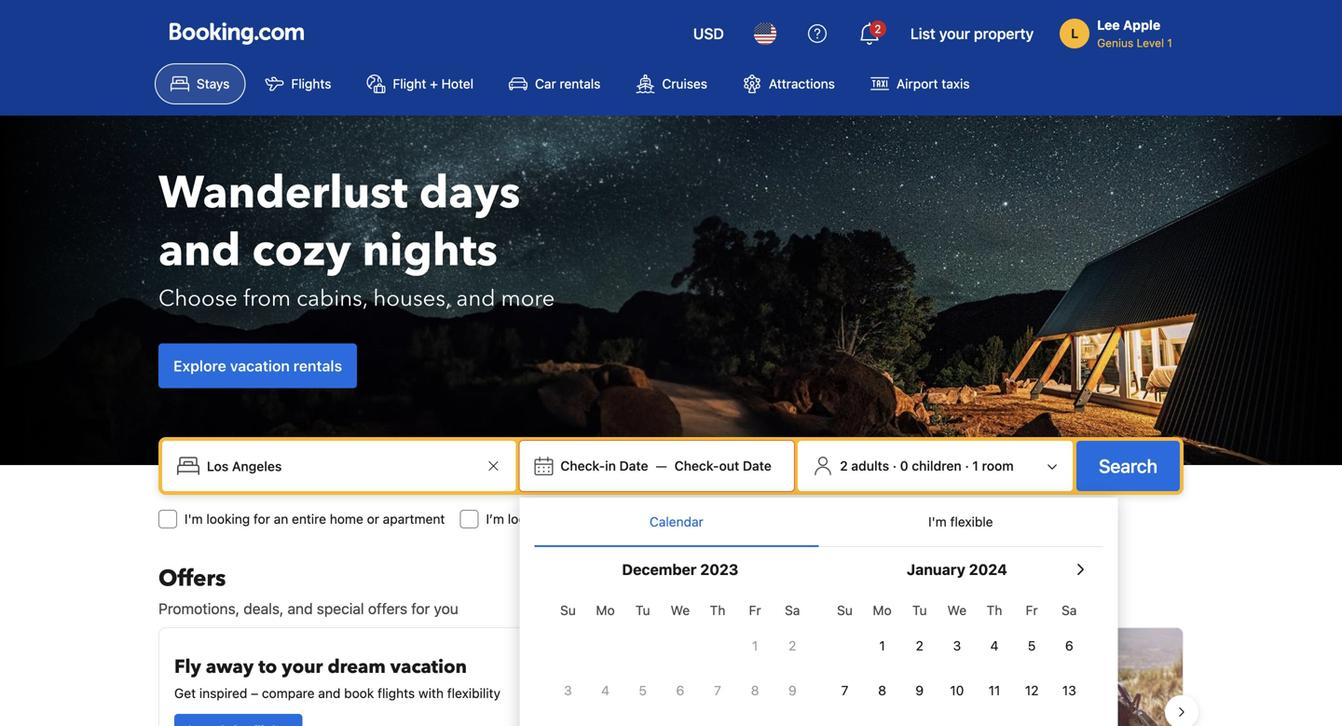 Task type: vqa. For each thing, say whether or not it's contained in the screenshot.
bottommost price
no



Task type: locate. For each thing, give the bounding box(es) containing it.
your account menu lee apple genius level 1 element
[[1060, 8, 1180, 51]]

save
[[695, 643, 738, 669]]

1 January 2024 checkbox
[[864, 626, 901, 667]]

5 for 5 january 2024 option
[[1028, 638, 1036, 654]]

Where are you going? field
[[200, 449, 482, 483]]

0 horizontal spatial flights
[[378, 686, 415, 701]]

for inside offers promotions, deals, and special offers for you
[[411, 600, 430, 618]]

0 horizontal spatial check-
[[561, 458, 605, 474]]

4 for the 4 option
[[602, 683, 610, 698]]

9 for the 9 december 2023 checkbox at the bottom right
[[789, 683, 797, 698]]

1 horizontal spatial date
[[743, 458, 772, 474]]

2 mo from the left
[[873, 603, 892, 618]]

and right houses,
[[456, 283, 496, 314]]

0 horizontal spatial sa
[[785, 603, 800, 618]]

0 vertical spatial or
[[367, 511, 379, 527]]

houses,
[[373, 283, 451, 314]]

for down check-in date button
[[555, 511, 572, 527]]

list your property link
[[900, 11, 1045, 56]]

car rentals
[[535, 76, 601, 91]]

0 vertical spatial with
[[788, 643, 828, 669]]

1 horizontal spatial fr
[[1026, 603, 1038, 618]]

1 vertical spatial vacation
[[390, 655, 467, 680]]

with left flexibility
[[419, 686, 444, 701]]

i'm for i'm looking for an entire home or apartment
[[185, 511, 203, 527]]

0 horizontal spatial 6
[[676, 683, 685, 698]]

sa for 2023
[[785, 603, 800, 618]]

1 vertical spatial flights
[[378, 686, 415, 701]]

december
[[622, 561, 697, 579]]

5 for 5 december 2023 'option'
[[639, 683, 647, 698]]

wanderlust
[[159, 163, 408, 224]]

your inside "fly away to your dream vacation get inspired – compare and book flights with flexibility"
[[282, 655, 323, 680]]

booking.com image
[[170, 22, 304, 45]]

with
[[788, 643, 828, 669], [419, 686, 444, 701]]

2 fr from the left
[[1026, 603, 1038, 618]]

check- right —
[[675, 458, 719, 474]]

level
[[1137, 36, 1165, 49]]

th for 2024
[[987, 603, 1003, 618]]

6 inside option
[[1066, 638, 1074, 654]]

5 right the 4 option
[[639, 683, 647, 698]]

7 January 2024 checkbox
[[826, 670, 864, 711]]

rentals inside car rentals link
[[560, 76, 601, 91]]

i'm
[[185, 511, 203, 527], [929, 514, 947, 530]]

or inside the save 15% with late escape deals explore thousands of destinations worldwide and save 15% or more
[[724, 693, 736, 709]]

for left an in the bottom of the page
[[254, 511, 270, 527]]

rentals
[[560, 76, 601, 91], [294, 357, 342, 375]]

1 horizontal spatial looking
[[508, 511, 552, 527]]

1 horizontal spatial 3
[[953, 638, 961, 654]]

5
[[1028, 638, 1036, 654], [639, 683, 647, 698]]

th down 2023
[[710, 603, 726, 618]]

1 horizontal spatial with
[[788, 643, 828, 669]]

1 7 from the left
[[714, 683, 722, 698]]

0 vertical spatial explore
[[173, 357, 226, 375]]

1 horizontal spatial 7
[[841, 683, 849, 698]]

8 for 8 december 2023 checkbox
[[751, 683, 759, 698]]

2 left list
[[875, 22, 882, 35]]

fr up 5 january 2024 option
[[1026, 603, 1038, 618]]

su
[[560, 603, 576, 618], [837, 603, 853, 618]]

check- up i'm looking for flights
[[561, 458, 605, 474]]

vacation down from
[[230, 357, 290, 375]]

·
[[893, 458, 897, 474], [965, 458, 969, 474]]

1 horizontal spatial 4
[[991, 638, 999, 654]]

3 January 2024 checkbox
[[939, 626, 976, 667]]

0 horizontal spatial vacation
[[230, 357, 290, 375]]

0 horizontal spatial mo
[[596, 603, 615, 618]]

2 inside "dropdown button"
[[840, 458, 848, 474]]

tu
[[636, 603, 650, 618], [913, 603, 927, 618]]

sa up the 6 option
[[1062, 603, 1077, 618]]

1 left the 2 december 2023 option
[[752, 638, 758, 654]]

su up late on the right of the page
[[837, 603, 853, 618]]

date right out on the right bottom
[[743, 458, 772, 474]]

8 January 2024 checkbox
[[864, 670, 901, 711]]

7 right of
[[841, 683, 849, 698]]

2 9 from the left
[[916, 683, 924, 698]]

0 vertical spatial 5
[[1028, 638, 1036, 654]]

rentals down cabins,
[[294, 357, 342, 375]]

january
[[907, 561, 966, 579]]

1 horizontal spatial or
[[724, 693, 736, 709]]

1 horizontal spatial 5
[[1028, 638, 1036, 654]]

looking for i'm
[[508, 511, 552, 527]]

an
[[274, 511, 288, 527]]

0 vertical spatial 15%
[[743, 643, 784, 669]]

0 vertical spatial flights
[[575, 511, 613, 527]]

4 inside option
[[602, 683, 610, 698]]

i'm left flexible
[[929, 514, 947, 530]]

looking
[[206, 511, 250, 527], [508, 511, 552, 527]]

1 horizontal spatial 6
[[1066, 638, 1074, 654]]

and left book
[[318, 686, 341, 701]]

1 vertical spatial explore
[[695, 675, 739, 690]]

your up compare
[[282, 655, 323, 680]]

1 vertical spatial 6
[[676, 683, 685, 698]]

1 horizontal spatial th
[[987, 603, 1003, 618]]

13
[[1063, 683, 1077, 698]]

1 horizontal spatial rentals
[[560, 76, 601, 91]]

2 we from the left
[[948, 603, 967, 618]]

region
[[144, 620, 1199, 726]]

6
[[1066, 638, 1074, 654], [676, 683, 685, 698]]

check-out date button
[[667, 449, 779, 483]]

0 horizontal spatial looking
[[206, 511, 250, 527]]

looking left an in the bottom of the page
[[206, 511, 250, 527]]

0 horizontal spatial grid
[[550, 592, 812, 726]]

0 horizontal spatial th
[[710, 603, 726, 618]]

1 right late on the right of the page
[[880, 638, 886, 654]]

or right home
[[367, 511, 379, 527]]

check-in date button
[[553, 449, 656, 483]]

for for flights
[[555, 511, 572, 527]]

0 horizontal spatial date
[[620, 458, 649, 474]]

0 horizontal spatial rentals
[[294, 357, 342, 375]]

9 left of
[[789, 683, 797, 698]]

or left 8 december 2023 checkbox
[[724, 693, 736, 709]]

1 horizontal spatial sa
[[1062, 603, 1077, 618]]

0 horizontal spatial 4
[[602, 683, 610, 698]]

1 horizontal spatial mo
[[873, 603, 892, 618]]

2 button
[[847, 11, 892, 56]]

0 horizontal spatial 15%
[[695, 693, 720, 709]]

1 horizontal spatial ·
[[965, 458, 969, 474]]

mo
[[596, 603, 615, 618], [873, 603, 892, 618]]

4 inside checkbox
[[991, 638, 999, 654]]

0 horizontal spatial 5
[[639, 683, 647, 698]]

i'm for i'm flexible
[[929, 514, 947, 530]]

we down december 2023
[[671, 603, 690, 618]]

2 su from the left
[[837, 603, 853, 618]]

7 inside 7 checkbox
[[841, 683, 849, 698]]

for
[[254, 511, 270, 527], [555, 511, 572, 527], [411, 600, 430, 618]]

1 tu from the left
[[636, 603, 650, 618]]

5 right 4 checkbox
[[1028, 638, 1036, 654]]

explore vacation rentals link
[[159, 344, 357, 388]]

rentals right car
[[560, 76, 601, 91]]

0 vertical spatial rentals
[[560, 76, 601, 91]]

cabins,
[[297, 283, 368, 314]]

explore vacation rentals
[[173, 357, 342, 375]]

5 December 2023 checkbox
[[624, 670, 662, 711]]

1 horizontal spatial for
[[411, 600, 430, 618]]

deals,
[[244, 600, 284, 618]]

· left 0
[[893, 458, 897, 474]]

i'm inside button
[[929, 514, 947, 530]]

1 horizontal spatial tu
[[913, 603, 927, 618]]

6 right 5 january 2024 option
[[1066, 638, 1074, 654]]

grid
[[550, 592, 812, 726], [826, 592, 1088, 726]]

property
[[974, 25, 1034, 42]]

6 inside checkbox
[[676, 683, 685, 698]]

for left you
[[411, 600, 430, 618]]

0 horizontal spatial your
[[282, 655, 323, 680]]

1 we from the left
[[671, 603, 690, 618]]

2 8 from the left
[[878, 683, 887, 698]]

· right children
[[965, 458, 969, 474]]

0 vertical spatial vacation
[[230, 357, 290, 375]]

with up of
[[788, 643, 828, 669]]

attractions link
[[727, 63, 851, 104]]

more inside the save 15% with late escape deals explore thousands of destinations worldwide and save 15% or more
[[740, 693, 771, 709]]

0 horizontal spatial i'm
[[185, 511, 203, 527]]

0 horizontal spatial 9
[[789, 683, 797, 698]]

2 horizontal spatial for
[[555, 511, 572, 527]]

0 vertical spatial 6
[[1066, 638, 1074, 654]]

flights down check-in date button
[[575, 511, 613, 527]]

1 vertical spatial rentals
[[294, 357, 342, 375]]

2 inside option
[[789, 638, 797, 654]]

7 down "save"
[[714, 683, 722, 698]]

flights right book
[[378, 686, 415, 701]]

0 horizontal spatial 3
[[564, 683, 572, 698]]

we for january
[[948, 603, 967, 618]]

1 horizontal spatial 15%
[[743, 643, 784, 669]]

inspired
[[199, 686, 247, 701]]

0 horizontal spatial 8
[[751, 683, 759, 698]]

fr for 2023
[[749, 603, 761, 618]]

1 horizontal spatial grid
[[826, 592, 1088, 726]]

th up 4 checkbox
[[987, 603, 1003, 618]]

1 left room
[[973, 458, 979, 474]]

4 January 2024 checkbox
[[976, 626, 1014, 667]]

1 date from the left
[[620, 458, 649, 474]]

escape
[[876, 643, 939, 669]]

i'm
[[486, 511, 504, 527]]

fr up 1 checkbox
[[749, 603, 761, 618]]

explore down "save"
[[695, 675, 739, 690]]

sa
[[785, 603, 800, 618], [1062, 603, 1077, 618]]

3 inside option
[[564, 683, 572, 698]]

tab list containing calendar
[[535, 498, 1103, 548]]

hotel
[[442, 76, 474, 91]]

3
[[953, 638, 961, 654], [564, 683, 572, 698]]

1 horizontal spatial we
[[948, 603, 967, 618]]

flights inside "fly away to your dream vacation get inspired – compare and book flights with flexibility"
[[378, 686, 415, 701]]

2024
[[969, 561, 1008, 579]]

get
[[174, 686, 196, 701]]

date right in
[[620, 458, 649, 474]]

1 vertical spatial 15%
[[695, 693, 720, 709]]

from
[[243, 283, 291, 314]]

1 9 from the left
[[789, 683, 797, 698]]

1 right level
[[1168, 36, 1173, 49]]

1 horizontal spatial explore
[[695, 675, 739, 690]]

2 right "1 january 2024" option
[[916, 638, 924, 654]]

sa up the 2 december 2023 option
[[785, 603, 800, 618]]

8 December 2023 checkbox
[[737, 670, 774, 711]]

2 check- from the left
[[675, 458, 719, 474]]

8 inside 'checkbox'
[[878, 683, 887, 698]]

1 horizontal spatial su
[[837, 603, 853, 618]]

1 vertical spatial 4
[[602, 683, 610, 698]]

mo up fly away to your dream vacation image
[[596, 603, 615, 618]]

0 horizontal spatial ·
[[893, 458, 897, 474]]

more
[[501, 283, 555, 314], [740, 693, 771, 709]]

8 inside checkbox
[[751, 683, 759, 698]]

0 vertical spatial more
[[501, 283, 555, 314]]

0 horizontal spatial or
[[367, 511, 379, 527]]

0 horizontal spatial su
[[560, 603, 576, 618]]

1 inside "1 january 2024" option
[[880, 638, 886, 654]]

vacation up flexibility
[[390, 655, 467, 680]]

list your property
[[911, 25, 1034, 42]]

destinations
[[825, 675, 899, 690]]

2 grid from the left
[[826, 592, 1088, 726]]

deals
[[944, 643, 994, 669]]

with inside "fly away to your dream vacation get inspired – compare and book flights with flexibility"
[[419, 686, 444, 701]]

save
[[993, 675, 1021, 690]]

9 down the escape
[[916, 683, 924, 698]]

3 for 3 december 2023 option
[[564, 683, 572, 698]]

your right list
[[940, 25, 970, 42]]

fr for 2024
[[1026, 603, 1038, 618]]

1 grid from the left
[[550, 592, 812, 726]]

0 horizontal spatial more
[[501, 283, 555, 314]]

2023
[[700, 561, 739, 579]]

1 mo from the left
[[596, 603, 615, 618]]

0
[[900, 458, 909, 474]]

2 inside dropdown button
[[875, 22, 882, 35]]

stays link
[[155, 63, 246, 104]]

0 horizontal spatial 7
[[714, 683, 722, 698]]

9 January 2024 checkbox
[[901, 670, 939, 711]]

and right deals,
[[288, 600, 313, 618]]

3 left the 4 option
[[564, 683, 572, 698]]

1 vertical spatial 5
[[639, 683, 647, 698]]

thousands
[[743, 675, 806, 690]]

3 inside checkbox
[[953, 638, 961, 654]]

0 vertical spatial 4
[[991, 638, 999, 654]]

calendar
[[650, 514, 704, 530]]

or
[[367, 511, 379, 527], [724, 693, 736, 709]]

8 right 7 'option'
[[751, 683, 759, 698]]

2 sa from the left
[[1062, 603, 1077, 618]]

1 fr from the left
[[749, 603, 761, 618]]

offers
[[159, 564, 226, 594]]

6 right 5 december 2023 'option'
[[676, 683, 685, 698]]

grid for december
[[550, 592, 812, 726]]

we up the 3 checkbox
[[948, 603, 967, 618]]

0 horizontal spatial tu
[[636, 603, 650, 618]]

flights
[[575, 511, 613, 527], [378, 686, 415, 701]]

7 inside 7 'option'
[[714, 683, 722, 698]]

0 horizontal spatial with
[[419, 686, 444, 701]]

9 inside checkbox
[[789, 683, 797, 698]]

1 looking from the left
[[206, 511, 250, 527]]

4 left 5 december 2023 'option'
[[602, 683, 610, 698]]

8 left 9 checkbox in the bottom of the page
[[878, 683, 887, 698]]

more inside wanderlust days and cozy nights choose from cabins, houses, and more
[[501, 283, 555, 314]]

1 vertical spatial 3
[[564, 683, 572, 698]]

4 for 4 checkbox
[[991, 638, 999, 654]]

8
[[751, 683, 759, 698], [878, 683, 887, 698]]

apartment
[[383, 511, 445, 527]]

1 horizontal spatial check-
[[675, 458, 719, 474]]

15% down "save"
[[695, 693, 720, 709]]

1 horizontal spatial vacation
[[390, 655, 467, 680]]

tu down december
[[636, 603, 650, 618]]

for for an
[[254, 511, 270, 527]]

looking right the i'm
[[508, 511, 552, 527]]

date
[[620, 458, 649, 474], [743, 458, 772, 474]]

8 for 8 january 2024 'checkbox'
[[878, 683, 887, 698]]

2 7 from the left
[[841, 683, 849, 698]]

5 inside 'option'
[[639, 683, 647, 698]]

1 vertical spatial more
[[740, 693, 771, 709]]

4 December 2023 checkbox
[[587, 670, 624, 711]]

0 vertical spatial 3
[[953, 638, 961, 654]]

5 inside option
[[1028, 638, 1036, 654]]

1 sa from the left
[[785, 603, 800, 618]]

and right 10
[[967, 675, 990, 690]]

2 looking from the left
[[508, 511, 552, 527]]

0 horizontal spatial we
[[671, 603, 690, 618]]

tab list
[[535, 498, 1103, 548]]

0 vertical spatial your
[[940, 25, 970, 42]]

0 horizontal spatial explore
[[173, 357, 226, 375]]

9 inside checkbox
[[916, 683, 924, 698]]

1 vertical spatial your
[[282, 655, 323, 680]]

flights link
[[249, 63, 347, 104]]

su up fly away to your dream vacation image
[[560, 603, 576, 618]]

mo up "1 january 2024" option
[[873, 603, 892, 618]]

i'm up offers
[[185, 511, 203, 527]]

2 th from the left
[[987, 603, 1003, 618]]

i'm flexible
[[929, 514, 994, 530]]

3 right 2 january 2024 checkbox
[[953, 638, 961, 654]]

promotions,
[[159, 600, 240, 618]]

4 right the 3 checkbox
[[991, 638, 999, 654]]

attractions
[[769, 76, 835, 91]]

15% up thousands
[[743, 643, 784, 669]]

0 horizontal spatial for
[[254, 511, 270, 527]]

1 horizontal spatial 8
[[878, 683, 887, 698]]

1 horizontal spatial i'm
[[929, 514, 947, 530]]

1 vertical spatial or
[[724, 693, 736, 709]]

fly away to your dream vacation get inspired – compare and book flights with flexibility
[[174, 655, 501, 701]]

explore down 'choose'
[[173, 357, 226, 375]]

1 horizontal spatial more
[[740, 693, 771, 709]]

1 su from the left
[[560, 603, 576, 618]]

2 tu from the left
[[913, 603, 927, 618]]

we
[[671, 603, 690, 618], [948, 603, 967, 618]]

15%
[[743, 643, 784, 669], [695, 693, 720, 709]]

th
[[710, 603, 726, 618], [987, 603, 1003, 618]]

2 right 1 checkbox
[[789, 638, 797, 654]]

1 th from the left
[[710, 603, 726, 618]]

1 horizontal spatial 9
[[916, 683, 924, 698]]

2 left the adults in the bottom right of the page
[[840, 458, 848, 474]]

1 8 from the left
[[751, 683, 759, 698]]

1 vertical spatial with
[[419, 686, 444, 701]]

1
[[1168, 36, 1173, 49], [973, 458, 979, 474], [752, 638, 758, 654], [880, 638, 886, 654]]

your
[[940, 25, 970, 42], [282, 655, 323, 680]]

0 horizontal spatial fr
[[749, 603, 761, 618]]

6 December 2023 checkbox
[[662, 670, 699, 711]]

tu up 2 january 2024 checkbox
[[913, 603, 927, 618]]



Task type: describe. For each thing, give the bounding box(es) containing it.
flight + hotel
[[393, 76, 474, 91]]

—
[[656, 458, 667, 474]]

mo for december
[[596, 603, 615, 618]]

usd
[[693, 25, 724, 42]]

th for 2023
[[710, 603, 726, 618]]

calendar button
[[535, 498, 819, 546]]

1 inside lee apple genius level 1
[[1168, 36, 1173, 49]]

grid for january
[[826, 592, 1088, 726]]

explore inside the save 15% with late escape deals explore thousands of destinations worldwide and save 15% or more
[[695, 675, 739, 690]]

wanderlust days and cozy nights choose from cabins, houses, and more
[[159, 163, 555, 314]]

13 January 2024 checkbox
[[1051, 670, 1088, 711]]

you
[[434, 600, 459, 618]]

offers promotions, deals, and special offers for you
[[159, 564, 459, 618]]

and inside "fly away to your dream vacation get inspired – compare and book flights with flexibility"
[[318, 686, 341, 701]]

rentals inside explore vacation rentals link
[[294, 357, 342, 375]]

flight + hotel link
[[351, 63, 490, 104]]

i'm flexible button
[[819, 498, 1103, 546]]

and inside the save 15% with late escape deals explore thousands of destinations worldwide and save 15% or more
[[967, 675, 990, 690]]

mo for january
[[873, 603, 892, 618]]

l
[[1071, 26, 1079, 41]]

with inside the save 15% with late escape deals explore thousands of destinations worldwide and save 15% or more
[[788, 643, 828, 669]]

cruises
[[662, 76, 708, 91]]

flights
[[291, 76, 331, 91]]

stays
[[197, 76, 230, 91]]

6 for 6 december 2023 checkbox on the bottom of the page
[[676, 683, 685, 698]]

january 2024
[[907, 561, 1008, 579]]

11 January 2024 checkbox
[[976, 670, 1014, 711]]

fly away to your dream vacation image
[[532, 643, 648, 726]]

1 horizontal spatial your
[[940, 25, 970, 42]]

1 horizontal spatial flights
[[575, 511, 613, 527]]

airport
[[897, 76, 938, 91]]

compare
[[262, 686, 315, 701]]

+
[[430, 76, 438, 91]]

10
[[950, 683, 964, 698]]

of
[[810, 675, 822, 690]]

3 for the 3 checkbox
[[953, 638, 961, 654]]

region containing save 15% with late escape deals
[[144, 620, 1199, 726]]

2 adults · 0 children · 1 room button
[[806, 448, 1066, 484]]

1 inside 1 checkbox
[[752, 638, 758, 654]]

7 for 7 'option'
[[714, 683, 722, 698]]

2 January 2024 checkbox
[[901, 626, 939, 667]]

home
[[330, 511, 364, 527]]

2 adults · 0 children · 1 room
[[840, 458, 1014, 474]]

cozy
[[252, 221, 351, 282]]

check-in date — check-out date
[[561, 458, 772, 474]]

su for january
[[837, 603, 853, 618]]

to
[[258, 655, 277, 680]]

sa for 2024
[[1062, 603, 1077, 618]]

9 December 2023 checkbox
[[774, 670, 812, 711]]

tu for december 2023
[[636, 603, 650, 618]]

search button
[[1077, 441, 1180, 491]]

6 for the 6 option
[[1066, 638, 1074, 654]]

children
[[912, 458, 962, 474]]

adults
[[852, 458, 890, 474]]

5 January 2024 checkbox
[[1014, 626, 1051, 667]]

car rentals link
[[493, 63, 617, 104]]

away
[[206, 655, 254, 680]]

7 for 7 checkbox
[[841, 683, 849, 698]]

flight
[[393, 76, 426, 91]]

taxis
[[942, 76, 970, 91]]

airport taxis
[[897, 76, 970, 91]]

group of friends hiking in the mountains on a sunny day image
[[680, 628, 1183, 726]]

11
[[989, 683, 1001, 698]]

cruises link
[[620, 63, 724, 104]]

search
[[1099, 455, 1158, 477]]

flexibility
[[447, 686, 501, 701]]

1 inside 2 adults · 0 children · 1 room "dropdown button"
[[973, 458, 979, 474]]

2 · from the left
[[965, 458, 969, 474]]

choose
[[159, 283, 238, 314]]

9 for 9 checkbox in the bottom of the page
[[916, 683, 924, 698]]

i'm looking for an entire home or apartment
[[185, 511, 445, 527]]

late
[[833, 643, 871, 669]]

tu for january 2024
[[913, 603, 927, 618]]

fly
[[174, 655, 201, 680]]

entire
[[292, 511, 326, 527]]

car
[[535, 76, 556, 91]]

days
[[419, 163, 521, 224]]

list
[[911, 25, 936, 42]]

looking for i'm
[[206, 511, 250, 527]]

su for december
[[560, 603, 576, 618]]

airport taxis link
[[855, 63, 986, 104]]

vacation inside explore vacation rentals link
[[230, 357, 290, 375]]

december 2023
[[622, 561, 739, 579]]

flexible
[[951, 514, 994, 530]]

we for december
[[671, 603, 690, 618]]

lee
[[1098, 17, 1120, 33]]

worldwide
[[902, 675, 964, 690]]

offers
[[368, 600, 408, 618]]

1 · from the left
[[893, 458, 897, 474]]

book
[[344, 686, 374, 701]]

3 December 2023 checkbox
[[550, 670, 587, 711]]

12 January 2024 checkbox
[[1014, 670, 1051, 711]]

7 December 2023 checkbox
[[699, 670, 737, 711]]

lee apple genius level 1
[[1098, 17, 1173, 49]]

1 December 2023 checkbox
[[737, 626, 774, 667]]

save 15% with late escape deals explore thousands of destinations worldwide and save 15% or more
[[695, 643, 1021, 709]]

10 January 2024 checkbox
[[939, 670, 976, 711]]

dream
[[328, 655, 386, 680]]

2 inside checkbox
[[916, 638, 924, 654]]

room
[[982, 458, 1014, 474]]

special
[[317, 600, 364, 618]]

and up 'choose'
[[159, 221, 241, 282]]

–
[[251, 686, 258, 701]]

and inside offers promotions, deals, and special offers for you
[[288, 600, 313, 618]]

2 date from the left
[[743, 458, 772, 474]]

12
[[1025, 683, 1039, 698]]

vacation inside "fly away to your dream vacation get inspired – compare and book flights with flexibility"
[[390, 655, 467, 680]]

out
[[719, 458, 740, 474]]

1 check- from the left
[[561, 458, 605, 474]]

6 January 2024 checkbox
[[1051, 626, 1088, 667]]

in
[[605, 458, 616, 474]]

usd button
[[682, 11, 736, 56]]

2 December 2023 checkbox
[[774, 626, 812, 667]]

i'm looking for flights
[[486, 511, 613, 527]]

nights
[[362, 221, 498, 282]]



